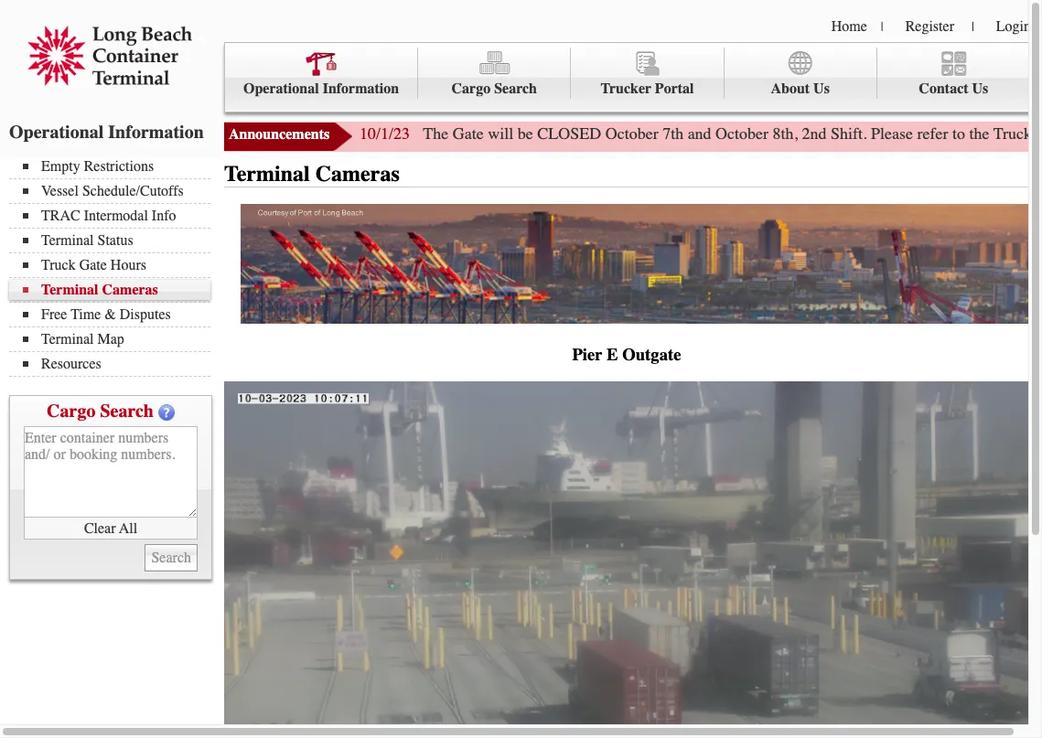 Task type: locate. For each thing, give the bounding box(es) containing it.
free time & disputes
[[298, 121, 409, 135]]

operational up trac
[[9, 122, 104, 143]]

1 horizontal spatial us
[[973, 81, 989, 97]]

1 horizontal spatial free
[[298, 121, 321, 135]]

1 vertical spatial schedule/cutoffs
[[82, 183, 184, 200]]

cameras inside operational information menu item
[[858, 121, 903, 135]]

0 vertical spatial free time & disputes link
[[289, 107, 418, 150]]

0 horizontal spatial terminal cameras link
[[23, 282, 211, 298]]

map inside empty restrictions vessel schedule/cutoffs trac intermodal info terminal status truck gate hours terminal cameras free time & disputes terminal map resources
[[98, 331, 124, 348]]

operational information inside menu item
[[243, 81, 399, 97]]

empty restrictions link for vessel schedule/cutoffs link related to trac intermodal info link
[[23, 158, 211, 175]]

0 horizontal spatial october
[[606, 124, 659, 144]]

0 vertical spatial operational information
[[243, 81, 399, 97]]

1 vertical spatial intermodal
[[84, 208, 148, 224]]

0 vertical spatial time
[[323, 121, 350, 135]]

terminal cameras
[[808, 121, 903, 135], [224, 161, 400, 187]]

0 horizontal spatial &
[[105, 307, 116, 323]]

1 horizontal spatial operational information
[[243, 81, 399, 97]]

0 horizontal spatial truck gate hours link
[[23, 257, 211, 274]]

1 october from the left
[[606, 124, 659, 144]]

0 vertical spatial search
[[494, 81, 537, 97]]

resources inside empty restrictions vessel schedule/cutoffs trac intermodal info terminal status truck gate hours terminal cameras free time & disputes terminal map resources
[[41, 356, 101, 373]]

hours
[[759, 121, 790, 135], [111, 257, 146, 274]]

time
[[323, 121, 350, 135], [71, 307, 101, 323]]

| left login link
[[972, 19, 975, 35]]

1 horizontal spatial terminal cameras
[[808, 121, 903, 135]]

1 vertical spatial terminal cameras
[[224, 161, 400, 187]]

truck down trac
[[41, 257, 76, 274]]

0 vertical spatial &
[[352, 121, 362, 135]]

operational information up trac intermodal info link
[[9, 122, 204, 143]]

the
[[423, 124, 449, 144]]

cameras down trac intermodal info link
[[102, 282, 158, 298]]

us right contact
[[973, 81, 989, 97]]

1 vertical spatial cargo
[[47, 401, 96, 422]]

october right and on the right of the page
[[716, 124, 769, 144]]

schedule/cutoffs inside operational information menu item
[[193, 121, 280, 135]]

0 vertical spatial truck gate hours link
[[688, 107, 799, 150]]

restrictions inside operational information menu item
[[81, 121, 142, 135]]

terminal cameras down the announcements
[[224, 161, 400, 187]]

vessel schedule/cutoffs link inside operational information menu item
[[150, 107, 289, 150]]

will
[[488, 124, 514, 144]]

empty restrictions link down empty restrictions in the left of the page
[[23, 158, 211, 175]]

gate
[[731, 121, 756, 135], [453, 124, 484, 144], [79, 257, 107, 274]]

1 vertical spatial menu bar
[[9, 157, 220, 377]]

cameras inside empty restrictions vessel schedule/cutoffs trac intermodal info terminal status truck gate hours terminal cameras free time & disputes terminal map resources
[[102, 282, 158, 298]]

status left and on the right of the page
[[648, 121, 679, 135]]

status
[[648, 121, 679, 135], [98, 233, 133, 249]]

trac intermodal
[[496, 121, 580, 135]]

empty
[[43, 121, 78, 135], [41, 158, 80, 175]]

menu bar containing operational information
[[15, 42, 1032, 150]]

restrictions up trac intermodal info link
[[81, 121, 142, 135]]

gate inside empty restrictions vessel schedule/cutoffs trac intermodal info terminal status truck gate hours terminal cameras free time & disputes terminal map resources
[[79, 257, 107, 274]]

information up free time & disputes
[[323, 81, 399, 97]]

cargo search up trac
[[452, 81, 537, 97]]

0 vertical spatial schedule/cutoffs
[[193, 121, 280, 135]]

search up trac
[[494, 81, 537, 97]]

search up enter container numbers and/ or booking numbers. text box
[[100, 401, 154, 422]]

truck gate hours link
[[688, 107, 799, 150], [23, 257, 211, 274]]

search
[[494, 81, 537, 97], [100, 401, 154, 422]]

intermodal right trac
[[523, 121, 580, 135]]

1 horizontal spatial search
[[494, 81, 537, 97]]

cargo inside "link"
[[452, 81, 491, 97]]

1 vertical spatial operational
[[9, 122, 104, 143]]

0 vertical spatial operational
[[243, 81, 319, 97]]

intermodal left info
[[84, 208, 148, 224]]

1 vertical spatial vessel
[[41, 183, 79, 200]]

0 horizontal spatial terminal map link
[[23, 331, 211, 348]]

0 horizontal spatial cargo
[[47, 401, 96, 422]]

free
[[298, 121, 321, 135], [41, 307, 67, 323]]

truck gate hours link down about
[[688, 107, 799, 150]]

1 horizontal spatial terminal cameras link
[[799, 107, 912, 150]]

vessel up trac
[[41, 183, 79, 200]]

|
[[881, 19, 884, 35], [972, 19, 975, 35]]

about us
[[771, 81, 830, 97]]

1 vertical spatial cargo search
[[47, 401, 154, 422]]

gate right the
[[453, 124, 484, 144]]

resources
[[427, 121, 478, 135], [41, 356, 101, 373]]

vessel inside empty restrictions vessel schedule/cutoffs trac intermodal info terminal status truck gate hours terminal cameras free time & disputes terminal map resources
[[41, 183, 79, 200]]

0 horizontal spatial resources link
[[23, 356, 211, 373]]

status inside empty restrictions vessel schedule/cutoffs trac intermodal info terminal status truck gate hours terminal cameras free time & disputes terminal map resources
[[98, 233, 133, 249]]

free inside empty restrictions vessel schedule/cutoffs trac intermodal info terminal status truck gate hours terminal cameras free time & disputes terminal map resources
[[41, 307, 67, 323]]

1 us from the left
[[814, 81, 830, 97]]

1 vertical spatial restrictions
[[84, 158, 154, 175]]

1 vertical spatial disputes
[[120, 307, 171, 323]]

0 horizontal spatial truck
[[41, 257, 76, 274]]

0 horizontal spatial map
[[98, 331, 124, 348]]

0 vertical spatial resources
[[427, 121, 478, 135]]

gate down trac intermodal info link
[[79, 257, 107, 274]]

free time & disputes link
[[289, 107, 418, 150], [23, 307, 211, 323]]

1 horizontal spatial operational
[[243, 81, 319, 97]]

truck right 7th
[[697, 121, 728, 135]]

us for contact us
[[973, 81, 989, 97]]

operational
[[243, 81, 319, 97], [9, 122, 104, 143]]

menu bar containing empty restrictions
[[9, 157, 220, 377]]

| right home link
[[881, 19, 884, 35]]

vessel schedule/cutoffs link
[[150, 107, 289, 150], [23, 183, 211, 200]]

vessel right empty restrictions in the left of the page
[[159, 121, 190, 135]]

operational information
[[243, 81, 399, 97], [9, 122, 204, 143]]

truck
[[697, 121, 728, 135], [994, 124, 1033, 144], [41, 257, 76, 274]]

register
[[906, 18, 955, 35]]

0 horizontal spatial free
[[41, 307, 67, 323]]

clear all button
[[24, 518, 198, 540]]

2 horizontal spatial truck
[[994, 124, 1033, 144]]

empty restrictions link up trac intermodal info link
[[34, 107, 150, 150]]

information up info
[[108, 122, 204, 143]]

terminal cameras link down trac intermodal info link
[[23, 282, 211, 298]]

0 horizontal spatial intermodal
[[84, 208, 148, 224]]

terminal cameras link inside operational information menu item
[[799, 107, 912, 150]]

1 horizontal spatial intermodal
[[523, 121, 580, 135]]

cargo up will
[[452, 81, 491, 97]]

restrictions for empty restrictions
[[81, 121, 142, 135]]

0 vertical spatial free
[[298, 121, 321, 135]]

map
[[971, 121, 995, 135], [98, 331, 124, 348]]

operational inside menu item
[[243, 81, 319, 97]]

intermodal
[[523, 121, 580, 135], [84, 208, 148, 224]]

login link
[[997, 18, 1032, 35]]

restrictions inside empty restrictions vessel schedule/cutoffs trac intermodal info terminal status truck gate hours terminal cameras free time & disputes terminal map resources
[[84, 158, 154, 175]]

1 horizontal spatial schedule/cutoffs
[[193, 121, 280, 135]]

1 horizontal spatial gate
[[453, 124, 484, 144]]

0 horizontal spatial cameras
[[102, 282, 158, 298]]

1 horizontal spatial terminal status link
[[589, 107, 688, 150]]

0 vertical spatial menu bar
[[15, 42, 1032, 150]]

restrictions
[[81, 121, 142, 135], [84, 158, 154, 175]]

1 vertical spatial search
[[100, 401, 154, 422]]

0 horizontal spatial free time & disputes link
[[23, 307, 211, 323]]

login
[[997, 18, 1032, 35]]

empty restrictions link
[[34, 107, 150, 150], [23, 158, 211, 175]]

trucker
[[601, 81, 652, 97]]

&
[[352, 121, 362, 135], [105, 307, 116, 323]]

hours inside operational information menu item
[[759, 121, 790, 135]]

menu bar
[[15, 42, 1032, 150], [9, 157, 220, 377]]

cameras down free time & disputes
[[316, 161, 400, 187]]

g
[[1037, 124, 1043, 144]]

1 vertical spatial free
[[41, 307, 67, 323]]

truck inside empty restrictions vessel schedule/cutoffs trac intermodal info terminal status truck gate hours terminal cameras free time & disputes terminal map resources
[[41, 257, 76, 274]]

1 vertical spatial truck gate hours link
[[23, 257, 211, 274]]

1 vertical spatial terminal map link
[[23, 331, 211, 348]]

us
[[814, 81, 830, 97], [973, 81, 989, 97]]

empty inside empty restrictions vessel schedule/cutoffs trac intermodal info terminal status truck gate hours terminal cameras free time & disputes terminal map resources
[[41, 158, 80, 175]]

october
[[606, 124, 659, 144], [716, 124, 769, 144]]

0 horizontal spatial |
[[881, 19, 884, 35]]

information inside menu item
[[323, 81, 399, 97]]

0 horizontal spatial cargo search
[[47, 401, 154, 422]]

free inside "link"
[[298, 121, 321, 135]]

status down trac intermodal info link
[[98, 233, 133, 249]]

0 horizontal spatial disputes
[[120, 307, 171, 323]]

closed
[[537, 124, 602, 144]]

contact
[[919, 81, 969, 97]]

10/1/23
[[360, 124, 410, 144]]

None submit
[[145, 545, 198, 572]]

1 vertical spatial hours
[[111, 257, 146, 274]]

october left 7th
[[606, 124, 659, 144]]

0 horizontal spatial gate
[[79, 257, 107, 274]]

0 horizontal spatial schedule/cutoffs
[[82, 183, 184, 200]]

8th,
[[773, 124, 798, 144]]

1 horizontal spatial |
[[972, 19, 975, 35]]

to
[[953, 124, 966, 144]]

vessel schedule/cutoffs link for trac intermodal info link
[[23, 183, 211, 200]]

0 vertical spatial cargo
[[452, 81, 491, 97]]

1 vertical spatial empty
[[41, 158, 80, 175]]

us right about
[[814, 81, 830, 97]]

terminal
[[598, 121, 645, 135], [808, 121, 855, 135], [921, 121, 968, 135], [224, 161, 310, 187], [41, 233, 94, 249], [41, 282, 98, 298], [41, 331, 94, 348]]

0 vertical spatial hours
[[759, 121, 790, 135]]

cargo search up enter container numbers and/ or booking numbers. text box
[[47, 401, 154, 422]]

0 horizontal spatial vessel
[[41, 183, 79, 200]]

0 vertical spatial terminal status link
[[589, 107, 688, 150]]

operational up the announcements
[[243, 81, 319, 97]]

1 horizontal spatial terminal map link
[[912, 107, 1004, 150]]

operational information up free time & disputes
[[243, 81, 399, 97]]

1 horizontal spatial &
[[352, 121, 362, 135]]

0 vertical spatial status
[[648, 121, 679, 135]]

1 horizontal spatial resources
[[427, 121, 478, 135]]

disputes
[[365, 121, 409, 135], [120, 307, 171, 323]]

0 horizontal spatial terminal status link
[[23, 233, 211, 249]]

1 vertical spatial time
[[71, 307, 101, 323]]

Enter container numbers and/ or booking numbers.  text field
[[24, 427, 198, 518]]

1 horizontal spatial vessel
[[159, 121, 190, 135]]

information
[[323, 81, 399, 97], [108, 122, 204, 143]]

terminal status link down the trucker portal
[[589, 107, 688, 150]]

0 vertical spatial terminal cameras link
[[799, 107, 912, 150]]

terminal status
[[598, 121, 679, 135]]

gate inside operational information menu item
[[731, 121, 756, 135]]

0 horizontal spatial time
[[71, 307, 101, 323]]

cameras left refer
[[858, 121, 903, 135]]

terminal status link
[[589, 107, 688, 150], [23, 233, 211, 249]]

1 horizontal spatial information
[[323, 81, 399, 97]]

restrictions down empty restrictions in the left of the page
[[84, 158, 154, 175]]

cargo up enter container numbers and/ or booking numbers. text box
[[47, 401, 96, 422]]

1 | from the left
[[881, 19, 884, 35]]

empty inside operational information menu item
[[43, 121, 78, 135]]

1 horizontal spatial october
[[716, 124, 769, 144]]

1 horizontal spatial disputes
[[365, 121, 409, 135]]

terminal cameras link down about us
[[799, 107, 912, 150]]

gate left 8th,
[[731, 121, 756, 135]]

terminal cameras link
[[799, 107, 912, 150], [23, 282, 211, 298]]

empty restrictions
[[43, 121, 142, 135]]

1 vertical spatial information
[[108, 122, 204, 143]]

cargo search inside "link"
[[452, 81, 537, 97]]

refer
[[918, 124, 949, 144]]

schedule/cutoffs
[[193, 121, 280, 135], [82, 183, 184, 200]]

vessel
[[159, 121, 190, 135], [41, 183, 79, 200]]

0 vertical spatial information
[[323, 81, 399, 97]]

empty for empty restrictions vessel schedule/cutoffs trac intermodal info terminal status truck gate hours terminal cameras free time & disputes terminal map resources
[[41, 158, 80, 175]]

1 vertical spatial empty restrictions link
[[23, 158, 211, 175]]

0 vertical spatial cameras
[[858, 121, 903, 135]]

2 vertical spatial cameras
[[102, 282, 158, 298]]

1 vertical spatial cameras
[[316, 161, 400, 187]]

2 us from the left
[[973, 81, 989, 97]]

terminal status link down trac intermodal info link
[[23, 233, 211, 249]]

0 vertical spatial disputes
[[365, 121, 409, 135]]

resources link
[[418, 107, 487, 150], [23, 356, 211, 373]]

terminal cameras down about us
[[808, 121, 903, 135]]

terminal map
[[921, 121, 995, 135]]

0 vertical spatial vessel
[[159, 121, 190, 135]]

0 vertical spatial intermodal
[[523, 121, 580, 135]]

intermodal inside empty restrictions vessel schedule/cutoffs trac intermodal info terminal status truck gate hours terminal cameras free time & disputes terminal map resources
[[84, 208, 148, 224]]

cargo search
[[452, 81, 537, 97], [47, 401, 154, 422]]

1 horizontal spatial time
[[323, 121, 350, 135]]

clear all
[[84, 520, 137, 537]]

1 vertical spatial resources link
[[23, 356, 211, 373]]

2 | from the left
[[972, 19, 975, 35]]

all
[[119, 520, 137, 537]]

1 horizontal spatial cargo
[[452, 81, 491, 97]]

0 vertical spatial map
[[971, 121, 995, 135]]

1 vertical spatial map
[[98, 331, 124, 348]]

hours left 2nd
[[759, 121, 790, 135]]

hours down trac intermodal info link
[[111, 257, 146, 274]]

cargo
[[452, 81, 491, 97], [47, 401, 96, 422]]

resources inside operational information menu item
[[427, 121, 478, 135]]

0 horizontal spatial resources
[[41, 356, 101, 373]]

1 horizontal spatial hours
[[759, 121, 790, 135]]

& inside empty restrictions vessel schedule/cutoffs trac intermodal info terminal status truck gate hours terminal cameras free time & disputes terminal map resources
[[105, 307, 116, 323]]

info
[[152, 208, 176, 224]]

cameras
[[858, 121, 903, 135], [316, 161, 400, 187], [102, 282, 158, 298]]

1 vertical spatial vessel schedule/cutoffs link
[[23, 183, 211, 200]]

terminal map link
[[912, 107, 1004, 150], [23, 331, 211, 348]]

truck gate hours link down trac intermodal info link
[[23, 257, 211, 274]]

time inside "link"
[[323, 121, 350, 135]]

truck left g
[[994, 124, 1033, 144]]



Task type: describe. For each thing, give the bounding box(es) containing it.
time inside empty restrictions vessel schedule/cutoffs trac intermodal info terminal status truck gate hours terminal cameras free time & disputes terminal map resources
[[71, 307, 101, 323]]

0 horizontal spatial terminal cameras
[[224, 161, 400, 187]]

terminal cameras inside operational information menu item
[[808, 121, 903, 135]]

trucker portal link
[[572, 48, 725, 99]]

register link
[[906, 18, 955, 35]]

1 vertical spatial terminal cameras link
[[23, 282, 211, 298]]

vessel schedule/cutoffs
[[159, 121, 280, 135]]

0 horizontal spatial operational information
[[9, 122, 204, 143]]

about us link
[[725, 48, 878, 99]]

1 vertical spatial terminal status link
[[23, 233, 211, 249]]

0 horizontal spatial information
[[108, 122, 204, 143]]

1 vertical spatial free time & disputes link
[[23, 307, 211, 323]]

clear
[[84, 520, 116, 537]]

trucker portal
[[601, 81, 694, 97]]

empty restrictions link for vessel schedule/cutoffs link within the operational information menu item
[[34, 107, 150, 150]]

7th
[[663, 124, 684, 144]]

trac
[[41, 208, 80, 224]]

vessel inside vessel schedule/cutoffs link
[[159, 121, 190, 135]]

truck gate hours
[[697, 121, 790, 135]]

e
[[607, 345, 618, 365]]

announcements
[[229, 126, 330, 143]]

portal
[[655, 81, 694, 97]]

the
[[970, 124, 990, 144]]

2 october from the left
[[716, 124, 769, 144]]

free time & disputes link inside operational information menu item
[[289, 107, 418, 150]]

cargo search link
[[419, 48, 572, 99]]

trac
[[496, 121, 520, 135]]

us for about us
[[814, 81, 830, 97]]

pier e outgate
[[572, 345, 682, 365]]

empty restrictions vessel schedule/cutoffs trac intermodal info terminal status truck gate hours terminal cameras free time & disputes terminal map resources
[[41, 158, 184, 373]]

be
[[518, 124, 533, 144]]

home
[[832, 18, 868, 35]]

schedule/cutoffs inside empty restrictions vessel schedule/cutoffs trac intermodal info terminal status truck gate hours terminal cameras free time & disputes terminal map resources
[[82, 183, 184, 200]]

disputes inside empty restrictions vessel schedule/cutoffs trac intermodal info terminal status truck gate hours terminal cameras free time & disputes terminal map resources
[[120, 307, 171, 323]]

empty for empty restrictions
[[43, 121, 78, 135]]

vessel schedule/cutoffs link for the free time & disputes "link" in operational information menu item
[[150, 107, 289, 150]]

trac intermodal info link
[[23, 208, 211, 224]]

home link
[[832, 18, 868, 35]]

2nd
[[802, 124, 827, 144]]

hours inside empty restrictions vessel schedule/cutoffs trac intermodal info terminal status truck gate hours terminal cameras free time & disputes terminal map resources
[[111, 257, 146, 274]]

and
[[688, 124, 712, 144]]

contact us
[[919, 81, 989, 97]]

intermodal inside trac intermodal link
[[523, 121, 580, 135]]

outgate
[[623, 345, 682, 365]]

search inside "link"
[[494, 81, 537, 97]]

0 horizontal spatial operational
[[9, 122, 104, 143]]

0 horizontal spatial search
[[100, 401, 154, 422]]

restrictions for empty restrictions vessel schedule/cutoffs trac intermodal info terminal status truck gate hours terminal cameras free time & disputes terminal map resources
[[84, 158, 154, 175]]

about
[[771, 81, 810, 97]]

status inside operational information menu item
[[648, 121, 679, 135]]

0 vertical spatial resources link
[[418, 107, 487, 150]]

1 horizontal spatial truck gate hours link
[[688, 107, 799, 150]]

10/1/23 the gate will be closed october 7th and october 8th, 2nd shift. please refer to the truck g
[[360, 124, 1043, 144]]

& inside "link"
[[352, 121, 362, 135]]

trac intermodal link
[[487, 107, 589, 150]]

map inside operational information menu item
[[971, 121, 995, 135]]

contact us link
[[878, 48, 1031, 99]]

operational information link
[[225, 48, 419, 99]]

pier
[[572, 345, 603, 365]]

0 vertical spatial terminal map link
[[912, 107, 1004, 150]]

operational information menu item
[[15, 48, 1023, 150]]

disputes inside operational information menu item
[[365, 121, 409, 135]]

please
[[872, 124, 914, 144]]

shift.
[[831, 124, 867, 144]]

truck inside operational information menu item
[[697, 121, 728, 135]]



Task type: vqa. For each thing, say whether or not it's contained in the screenshot.
10/1/23 The Gate will be CLOSED October 7th and October 8th, 2nd Shift. Please refer to the Truck G
yes



